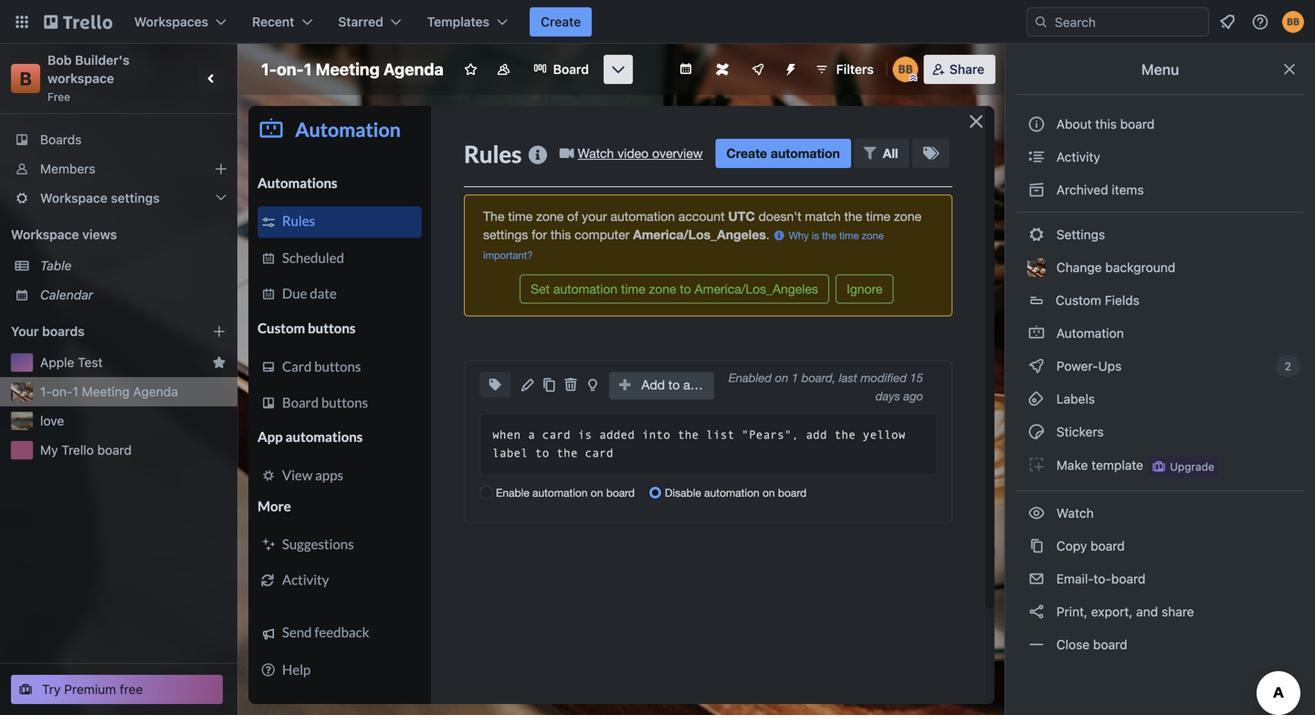 Task type: locate. For each thing, give the bounding box(es) containing it.
1 vertical spatial 1-on-1 meeting agenda
[[40, 384, 178, 399]]

0 vertical spatial meeting
[[316, 59, 380, 79]]

0 vertical spatial on-
[[277, 59, 304, 79]]

recent
[[252, 14, 294, 29]]

sm image inside labels link
[[1028, 390, 1046, 408]]

email-
[[1057, 571, 1094, 587]]

sm image left stickers
[[1028, 423, 1046, 441]]

make template
[[1053, 458, 1144, 473]]

agenda up love link
[[133, 384, 178, 399]]

0 horizontal spatial 1-on-1 meeting agenda
[[40, 384, 178, 399]]

agenda
[[384, 59, 444, 79], [133, 384, 178, 399]]

0 vertical spatial 1
[[304, 59, 312, 79]]

2 sm image from the top
[[1028, 181, 1046, 199]]

love
[[40, 413, 64, 428]]

sm image inside print, export, and share link
[[1028, 603, 1046, 621]]

stickers
[[1053, 424, 1104, 439]]

bob builder's workspace free
[[48, 53, 133, 103]]

1 sm image from the top
[[1028, 148, 1046, 166]]

workspace
[[48, 71, 114, 86]]

sm image
[[1028, 226, 1046, 244], [1028, 357, 1046, 375], [1028, 390, 1046, 408], [1028, 423, 1046, 441], [1028, 504, 1046, 523], [1028, 570, 1046, 588]]

fields
[[1105, 293, 1140, 308]]

add board image
[[212, 324, 227, 339]]

change background
[[1053, 260, 1176, 275]]

sm image left make
[[1028, 456, 1046, 474]]

1 vertical spatial 1-
[[40, 384, 52, 399]]

settings
[[111, 190, 160, 206]]

0 vertical spatial 1-
[[261, 59, 277, 79]]

1- down recent
[[261, 59, 277, 79]]

my
[[40, 443, 58, 458]]

1 vertical spatial meeting
[[82, 384, 130, 399]]

workspace settings
[[40, 190, 160, 206]]

primary element
[[0, 0, 1316, 44]]

sm image left labels
[[1028, 390, 1046, 408]]

board right the this
[[1121, 116, 1155, 132]]

bob
[[48, 53, 72, 68]]

on-
[[277, 59, 304, 79], [52, 384, 73, 399]]

sm image left activity
[[1028, 148, 1046, 166]]

1 vertical spatial 1
[[73, 384, 78, 399]]

1-on-1 meeting agenda
[[261, 59, 444, 79], [40, 384, 178, 399]]

power ups image
[[751, 62, 765, 77]]

recent button
[[241, 7, 324, 37]]

on- down "apple"
[[52, 384, 73, 399]]

test
[[78, 355, 103, 370]]

6 sm image from the top
[[1028, 603, 1046, 621]]

2 sm image from the top
[[1028, 357, 1046, 375]]

sm image inside activity link
[[1028, 148, 1046, 166]]

sm image left close
[[1028, 636, 1046, 654]]

Board name text field
[[252, 55, 453, 84]]

sm image left automation
[[1028, 324, 1046, 343]]

about this board button
[[1017, 110, 1305, 139]]

sm image left the copy
[[1028, 537, 1046, 555]]

sm image inside settings link
[[1028, 226, 1046, 244]]

1 down apple test
[[73, 384, 78, 399]]

change
[[1057, 260, 1102, 275]]

workspace views
[[11, 227, 117, 242]]

custom fields
[[1056, 293, 1140, 308]]

sm image inside automation link
[[1028, 324, 1046, 343]]

sm image left the archived on the right
[[1028, 181, 1046, 199]]

1 horizontal spatial agenda
[[384, 59, 444, 79]]

watch link
[[1017, 499, 1305, 528]]

close board
[[1053, 637, 1128, 652]]

1 horizontal spatial on-
[[277, 59, 304, 79]]

bob builder's workspace link
[[48, 53, 133, 86]]

sm image left email- on the bottom of page
[[1028, 570, 1046, 588]]

close
[[1057, 637, 1090, 652]]

5 sm image from the top
[[1028, 537, 1046, 555]]

your
[[11, 324, 39, 339]]

custom fields button
[[1017, 286, 1305, 315]]

3 sm image from the top
[[1028, 324, 1046, 343]]

meeting down 'test'
[[82, 384, 130, 399]]

change background link
[[1017, 253, 1305, 282]]

sm image inside email-to-board link
[[1028, 570, 1046, 588]]

boards link
[[0, 125, 238, 154]]

board down love link
[[97, 443, 132, 458]]

1
[[304, 59, 312, 79], [73, 384, 78, 399]]

sm image left the power-
[[1028, 357, 1046, 375]]

menu
[[1142, 61, 1180, 78]]

sm image
[[1028, 148, 1046, 166], [1028, 181, 1046, 199], [1028, 324, 1046, 343], [1028, 456, 1046, 474], [1028, 537, 1046, 555], [1028, 603, 1046, 621], [1028, 636, 1046, 654]]

sm image for print, export, and share
[[1028, 603, 1046, 621]]

board up "print, export, and share"
[[1112, 571, 1146, 587]]

1 sm image from the top
[[1028, 226, 1046, 244]]

workspace settings button
[[0, 184, 238, 213]]

back to home image
[[44, 7, 112, 37]]

workspace inside workspace settings dropdown button
[[40, 190, 107, 206]]

board inside button
[[1121, 116, 1155, 132]]

sm image inside archived items link
[[1028, 181, 1046, 199]]

on- down recent dropdown button
[[277, 59, 304, 79]]

apple
[[40, 355, 74, 370]]

5 sm image from the top
[[1028, 504, 1046, 523]]

0 horizontal spatial 1-
[[40, 384, 52, 399]]

stickers link
[[1017, 417, 1305, 447]]

sm image for watch
[[1028, 504, 1046, 523]]

1 horizontal spatial 1-on-1 meeting agenda
[[261, 59, 444, 79]]

0 horizontal spatial agenda
[[133, 384, 178, 399]]

upgrade button
[[1148, 456, 1219, 478]]

0 horizontal spatial on-
[[52, 384, 73, 399]]

free
[[48, 90, 70, 103]]

0 vertical spatial agenda
[[384, 59, 444, 79]]

sm image inside close board link
[[1028, 636, 1046, 654]]

agenda left star or unstar board image
[[384, 59, 444, 79]]

b link
[[11, 64, 40, 93]]

1 horizontal spatial meeting
[[316, 59, 380, 79]]

boards
[[40, 132, 82, 147]]

free
[[120, 682, 143, 697]]

0 horizontal spatial meeting
[[82, 384, 130, 399]]

board
[[1121, 116, 1155, 132], [97, 443, 132, 458], [1091, 539, 1125, 554], [1112, 571, 1146, 587], [1094, 637, 1128, 652]]

search image
[[1034, 15, 1049, 29]]

4 sm image from the top
[[1028, 456, 1046, 474]]

calendar power-up image
[[679, 61, 693, 76]]

workspace up table
[[11, 227, 79, 242]]

copy board
[[1053, 539, 1125, 554]]

1 vertical spatial workspace
[[11, 227, 79, 242]]

starred
[[338, 14, 383, 29]]

archived
[[1057, 182, 1109, 197]]

print, export, and share link
[[1017, 597, 1305, 627]]

bob builder (bobbuilder40) image
[[893, 57, 919, 82]]

sm image left settings
[[1028, 226, 1046, 244]]

on- inside board name text field
[[277, 59, 304, 79]]

board link
[[522, 55, 600, 84]]

0 vertical spatial 1-on-1 meeting agenda
[[261, 59, 444, 79]]

automation
[[1053, 326, 1124, 341]]

4 sm image from the top
[[1028, 423, 1046, 441]]

views
[[82, 227, 117, 242]]

sm image for power-ups
[[1028, 357, 1046, 375]]

1 down recent dropdown button
[[304, 59, 312, 79]]

your boards
[[11, 324, 85, 339]]

sm image for labels
[[1028, 390, 1046, 408]]

1-
[[261, 59, 277, 79], [40, 384, 52, 399]]

meeting down starred
[[316, 59, 380, 79]]

1 vertical spatial on-
[[52, 384, 73, 399]]

sm image for copy board
[[1028, 537, 1046, 555]]

sm image left watch
[[1028, 504, 1046, 523]]

meeting
[[316, 59, 380, 79], [82, 384, 130, 399]]

1- inside board name text field
[[261, 59, 277, 79]]

sm image for make template
[[1028, 456, 1046, 474]]

3 sm image from the top
[[1028, 390, 1046, 408]]

board
[[553, 62, 589, 77]]

6 sm image from the top
[[1028, 570, 1046, 588]]

workspace
[[40, 190, 107, 206], [11, 227, 79, 242]]

close board link
[[1017, 630, 1305, 660]]

sm image for stickers
[[1028, 423, 1046, 441]]

sm image inside stickers link
[[1028, 423, 1046, 441]]

boards
[[42, 324, 85, 339]]

1 horizontal spatial 1-
[[261, 59, 277, 79]]

1 horizontal spatial 1
[[304, 59, 312, 79]]

1-on-1 meeting agenda down "apple test" link
[[40, 384, 178, 399]]

workspace down members
[[40, 190, 107, 206]]

power-ups
[[1053, 359, 1126, 374]]

confluence icon image
[[716, 63, 729, 76]]

about this board
[[1057, 116, 1155, 132]]

table link
[[40, 257, 227, 275]]

apple test
[[40, 355, 103, 370]]

templates button
[[416, 7, 519, 37]]

sm image left print,
[[1028, 603, 1046, 621]]

7 sm image from the top
[[1028, 636, 1046, 654]]

email-to-board link
[[1017, 565, 1305, 594]]

builder's
[[75, 53, 130, 68]]

star or unstar board image
[[464, 62, 478, 77]]

sm image inside copy board link
[[1028, 537, 1046, 555]]

sm image inside watch link
[[1028, 504, 1046, 523]]

1- up 'love'
[[40, 384, 52, 399]]

0 vertical spatial workspace
[[40, 190, 107, 206]]

1-on-1 meeting agenda down starred
[[261, 59, 444, 79]]



Task type: describe. For each thing, give the bounding box(es) containing it.
share
[[950, 62, 985, 77]]

activity
[[1053, 149, 1101, 164]]

labels link
[[1017, 385, 1305, 414]]

board up to-
[[1091, 539, 1125, 554]]

archived items
[[1053, 182, 1144, 197]]

try premium free button
[[11, 675, 223, 704]]

print, export, and share
[[1053, 604, 1195, 619]]

email-to-board
[[1053, 571, 1146, 587]]

open information menu image
[[1252, 13, 1270, 31]]

templates
[[427, 14, 490, 29]]

make
[[1057, 458, 1088, 473]]

workspaces button
[[123, 7, 238, 37]]

1 inside board name text field
[[304, 59, 312, 79]]

2
[[1285, 360, 1292, 373]]

about
[[1057, 116, 1092, 132]]

board for trello
[[97, 443, 132, 458]]

and
[[1137, 604, 1159, 619]]

sm image for archived items
[[1028, 181, 1046, 199]]

sm image for activity
[[1028, 148, 1046, 166]]

workspace navigation collapse icon image
[[199, 66, 225, 91]]

items
[[1112, 182, 1144, 197]]

filters button
[[809, 55, 879, 84]]

bob builder (bobbuilder40) image
[[1283, 11, 1305, 33]]

archived items link
[[1017, 175, 1305, 205]]

calendar
[[40, 287, 93, 302]]

Search field
[[1049, 8, 1209, 36]]

starred button
[[327, 7, 413, 37]]

export,
[[1091, 604, 1133, 619]]

my trello board
[[40, 443, 132, 458]]

automation link
[[1017, 319, 1305, 348]]

your boards with 4 items element
[[11, 321, 185, 343]]

power-
[[1057, 359, 1099, 374]]

settings
[[1053, 227, 1106, 242]]

template
[[1092, 458, 1144, 473]]

0 notifications image
[[1217, 11, 1239, 33]]

try premium free
[[42, 682, 143, 697]]

premium
[[64, 682, 116, 697]]

automation image
[[776, 55, 802, 80]]

starred icon image
[[212, 355, 227, 370]]

customize views image
[[609, 60, 628, 79]]

members link
[[0, 154, 238, 184]]

1-on-1 meeting agenda inside board name text field
[[261, 59, 444, 79]]

sm image for automation
[[1028, 324, 1046, 343]]

workspace for workspace settings
[[40, 190, 107, 206]]

filters
[[837, 62, 874, 77]]

members
[[40, 161, 95, 176]]

to-
[[1094, 571, 1112, 587]]

1 vertical spatial agenda
[[133, 384, 178, 399]]

ups
[[1099, 359, 1122, 374]]

on- inside the 1-on-1 meeting agenda link
[[52, 384, 73, 399]]

this member is an admin of this board. image
[[910, 74, 918, 82]]

copy
[[1057, 539, 1087, 554]]

board down export,
[[1094, 637, 1128, 652]]

settings link
[[1017, 220, 1305, 249]]

0 horizontal spatial 1
[[73, 384, 78, 399]]

sm image for settings
[[1028, 226, 1046, 244]]

create button
[[530, 7, 592, 37]]

activity link
[[1017, 143, 1305, 172]]

upgrade
[[1170, 460, 1215, 473]]

this
[[1096, 116, 1117, 132]]

workspace visible image
[[497, 62, 511, 77]]

trello
[[62, 443, 94, 458]]

love link
[[40, 412, 227, 430]]

background
[[1106, 260, 1176, 275]]

labels
[[1053, 391, 1095, 407]]

b
[[20, 68, 32, 89]]

agenda inside board name text field
[[384, 59, 444, 79]]

create
[[541, 14, 581, 29]]

sm image for close board
[[1028, 636, 1046, 654]]

try
[[42, 682, 61, 697]]

calendar link
[[40, 286, 227, 304]]

copy board link
[[1017, 532, 1305, 561]]

workspaces
[[134, 14, 208, 29]]

workspace for workspace views
[[11, 227, 79, 242]]

sm image for email-to-board
[[1028, 570, 1046, 588]]

table
[[40, 258, 72, 273]]

share
[[1162, 604, 1195, 619]]

apple test link
[[40, 354, 205, 372]]

meeting inside board name text field
[[316, 59, 380, 79]]

board for this
[[1121, 116, 1155, 132]]

my trello board link
[[40, 441, 227, 460]]

share button
[[924, 55, 996, 84]]

board for to-
[[1112, 571, 1146, 587]]

custom
[[1056, 293, 1102, 308]]



Task type: vqa. For each thing, say whether or not it's contained in the screenshot.
left Create from template… image
no



